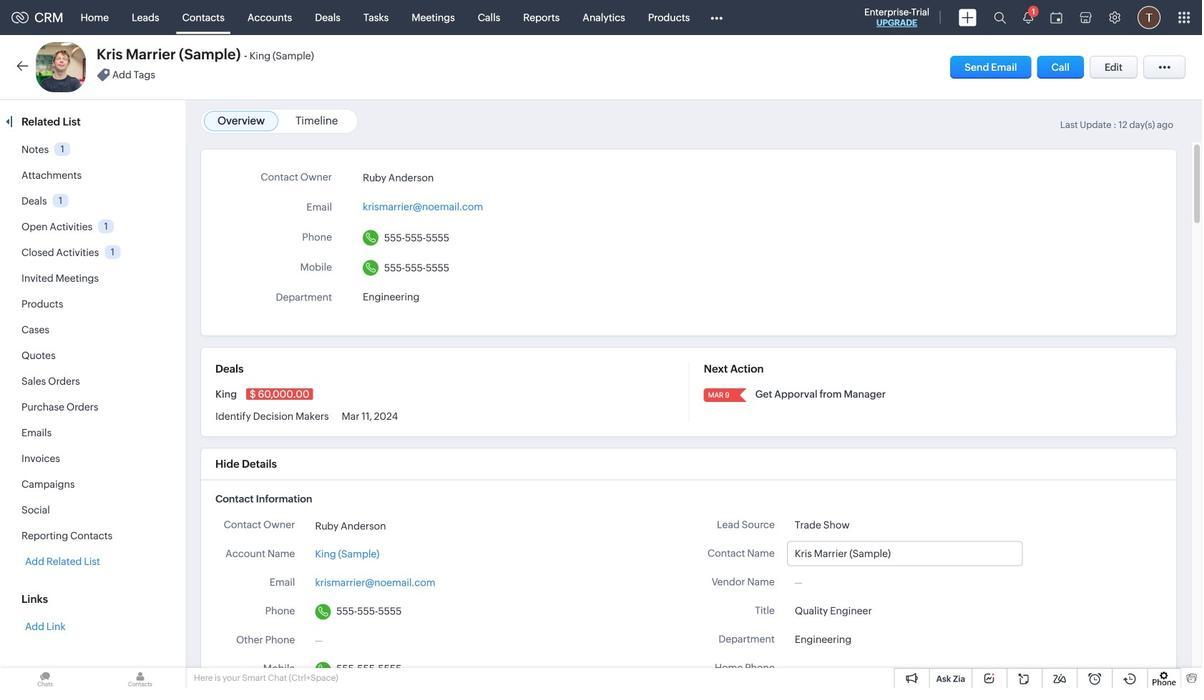 Task type: vqa. For each thing, say whether or not it's contained in the screenshot.
Theola Frey (Sample) link
no



Task type: locate. For each thing, give the bounding box(es) containing it.
signals element
[[1015, 0, 1042, 35]]

create menu element
[[951, 0, 986, 35]]

search element
[[986, 0, 1015, 35]]

search image
[[994, 11, 1007, 24]]

Other Modules field
[[702, 6, 732, 29]]

logo image
[[11, 12, 29, 23]]

chats image
[[0, 669, 90, 689]]



Task type: describe. For each thing, give the bounding box(es) containing it.
calendar image
[[1051, 12, 1063, 23]]

profile image
[[1138, 6, 1161, 29]]

create menu image
[[959, 9, 977, 26]]

contacts image
[[95, 669, 185, 689]]

profile element
[[1130, 0, 1170, 35]]



